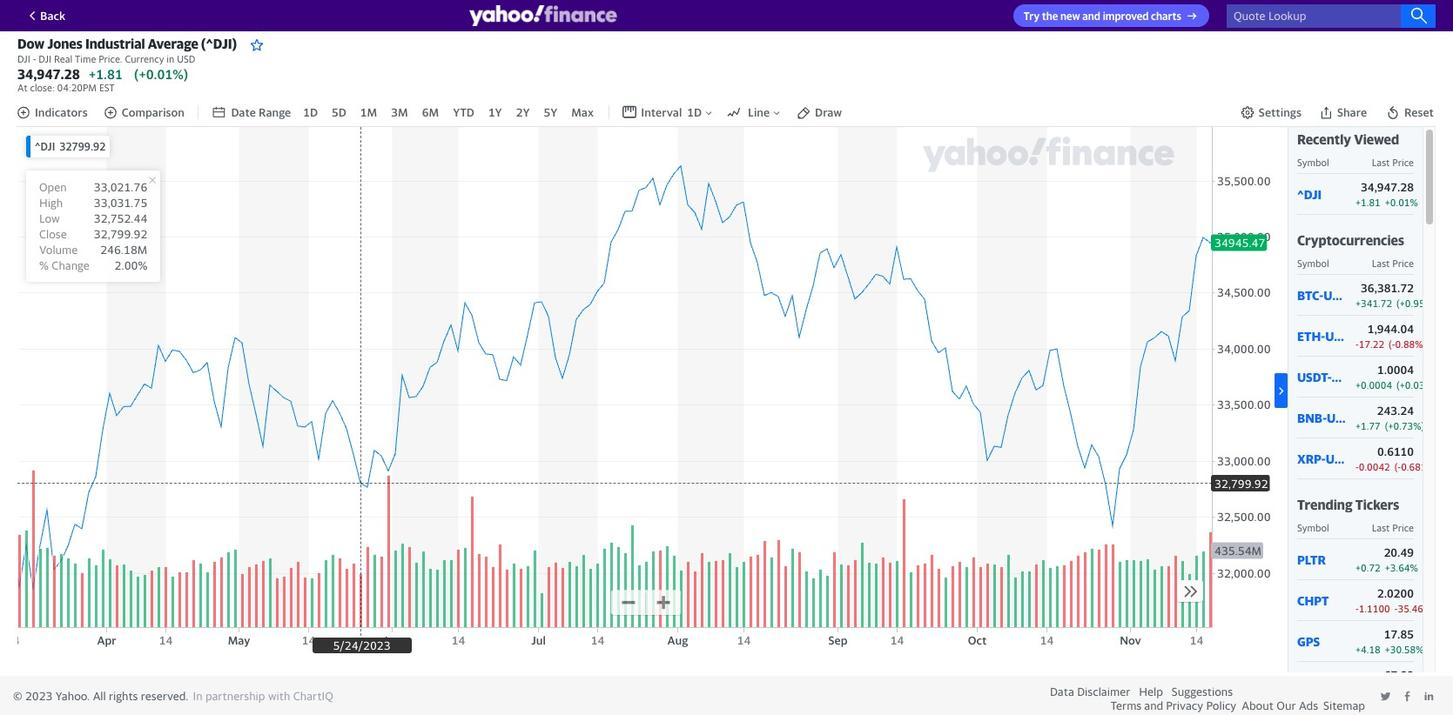 Task type: locate. For each thing, give the bounding box(es) containing it.
price down viewed
[[1393, 157, 1414, 168]]

cryptocurrencies link
[[1298, 233, 1405, 248]]

0 vertical spatial symbol
[[1298, 157, 1329, 168]]

34,947.28 for 34,947.28 +1.81
[[17, 66, 80, 82]]

0.0042
[[1359, 462, 1391, 473]]

0 vertical spatial and
[[1083, 10, 1101, 23]]

3 price from the top
[[1393, 523, 1414, 534]]

symbol down trending
[[1298, 523, 1329, 534]]

✕
[[149, 174, 156, 186]]

- right eth-usd link
[[1356, 339, 1359, 350]]

(- inside 1,944.04 -17.22 (-0.88%)
[[1389, 339, 1396, 350]]

open
[[39, 180, 67, 194]]

1.0004
[[1378, 363, 1414, 377]]

0 horizontal spatial and
[[1083, 10, 1101, 23]]

terms
[[1111, 699, 1142, 713]]

1 vertical spatial symbol
[[1298, 258, 1329, 269]]

1m button
[[359, 104, 379, 121]]

symbol for recently viewed
[[1298, 157, 1329, 168]]

0 horizontal spatial dji
[[17, 53, 30, 65]]

3 last from the top
[[1372, 523, 1390, 534]]

last price
[[1372, 157, 1414, 168], [1372, 258, 1414, 269], [1372, 523, 1414, 534]]

price up 20.49
[[1393, 523, 1414, 534]]

(- down 1,944.04
[[1389, 339, 1396, 350]]

2 last price from the top
[[1372, 258, 1414, 269]]

(+0.73%)
[[1385, 421, 1425, 432]]

0 horizontal spatial 34,947.28
[[17, 66, 80, 82]]

high
[[39, 196, 63, 210]]

34,947.28 +1.81
[[17, 66, 123, 82]]

dji down dow
[[17, 53, 30, 65]]

all
[[93, 690, 106, 704]]

-
[[33, 53, 36, 65], [1356, 339, 1359, 350], [1356, 462, 1359, 473], [1356, 604, 1359, 615], [1395, 604, 1398, 615]]

tickers
[[1356, 497, 1400, 513]]

1 horizontal spatial +1.81
[[1356, 197, 1381, 208]]

0 horizontal spatial ^dji
[[35, 140, 55, 153]]

1 vertical spatial and
[[1145, 699, 1164, 713]]

+1.81 for 34,947.28 +1.81
[[89, 66, 123, 82]]

2 price from the top
[[1393, 258, 1414, 269]]

1 vertical spatial price
[[1393, 258, 1414, 269]]

help link
[[1139, 685, 1163, 699]]

search image
[[1411, 7, 1428, 24]]

2 last from the top
[[1372, 258, 1390, 269]]

17.85 +4.18 +30.58%
[[1356, 628, 1424, 656]]

last up 36,381.72
[[1372, 258, 1390, 269]]

3 last price from the top
[[1372, 523, 1414, 534]]

1d left 5d button
[[303, 105, 318, 119]]

1.0004 +0.0004 (+0.0371%)
[[1356, 363, 1448, 391]]

246.18m
[[100, 243, 147, 257]]

+1.81 inside 34,947.28 +1.81 +0.01%
[[1356, 197, 1381, 208]]

(+0.95%)
[[1397, 298, 1437, 309]]

(-
[[1389, 339, 1396, 350], [1395, 462, 1401, 473]]

(- for xrp-usd
[[1395, 462, 1401, 473]]

date range
[[231, 105, 291, 119]]

0 vertical spatial last price
[[1372, 157, 1414, 168]]

0 vertical spatial +1.81
[[89, 66, 123, 82]]

1 1d from the left
[[303, 105, 318, 119]]

5d button
[[330, 104, 348, 121]]

2 vertical spatial price
[[1393, 523, 1414, 534]]

1 symbol from the top
[[1298, 157, 1329, 168]]

and inside 'data disclaimer help suggestions terms and privacy policy about our ads sitemap'
[[1145, 699, 1164, 713]]

ytd button
[[451, 104, 476, 121]]

0 vertical spatial ^dji
[[35, 140, 55, 153]]

1 vertical spatial (-
[[1395, 462, 1401, 473]]

usd for btc-
[[1324, 288, 1348, 303]]

©
[[13, 690, 22, 704]]

- inside 1,944.04 -17.22 (-0.88%)
[[1356, 339, 1359, 350]]

dji left real
[[39, 53, 52, 65]]

2.0200 -1.1100 -35.46%
[[1356, 587, 1432, 615]]

eth-
[[1298, 329, 1326, 344]]

- inside 0.6110 -0.0042 (-0.6817%)
[[1356, 462, 1359, 473]]

+1.81 left +0.01%
[[1356, 197, 1381, 208]]

usd
[[177, 53, 195, 65], [1324, 288, 1348, 303], [1326, 329, 1350, 344], [1332, 370, 1356, 385], [1327, 411, 1351, 426], [1326, 452, 1350, 466]]

yahoo finance logo image
[[469, 5, 617, 26]]

data
[[1050, 685, 1074, 699]]

- right chpt link
[[1356, 604, 1359, 615]]

1.1100
[[1359, 604, 1391, 615]]

0.6817%)
[[1401, 462, 1444, 473]]

0 vertical spatial price
[[1393, 157, 1414, 168]]

usdt-usd
[[1298, 370, 1356, 385]]

last price down viewed
[[1372, 157, 1414, 168]]

35.46%
[[1398, 604, 1432, 615]]

usd for xrp-
[[1326, 452, 1350, 466]]

last down tickers
[[1372, 523, 1390, 534]]

243.24
[[1378, 404, 1414, 418]]

1 horizontal spatial dji
[[39, 53, 52, 65]]

1 vertical spatial last price
[[1372, 258, 1414, 269]]

symbol up btc-
[[1298, 258, 1329, 269]]

+30.58%
[[1385, 645, 1424, 656]]

1 horizontal spatial 34,947.28
[[1361, 180, 1414, 194]]

last down viewed
[[1372, 157, 1390, 168]]

comparison button
[[103, 105, 185, 119]]

2 vertical spatial symbol
[[1298, 523, 1329, 534]]

32799.92
[[59, 140, 106, 153]]

last price up 20.49
[[1372, 523, 1414, 534]]

symbol for cryptocurrencies
[[1298, 258, 1329, 269]]

1,944.04 -17.22 (-0.88%)
[[1356, 322, 1427, 350]]

- down dow
[[33, 53, 36, 65]]

67.89
[[1384, 669, 1414, 683]]

and
[[1083, 10, 1101, 23], [1145, 699, 1164, 713]]

gps link
[[1298, 635, 1347, 649]]

date
[[231, 105, 256, 119]]

follow on linkedin image
[[1424, 692, 1435, 703]]

1 last price from the top
[[1372, 157, 1414, 168]]

dow
[[17, 36, 45, 51]]

viewed
[[1354, 132, 1400, 147]]

price for trending tickers
[[1393, 523, 1414, 534]]

(+0.01%) at close:  04:20pm est
[[17, 66, 188, 93]]

(- inside 0.6110 -0.0042 (-0.6817%)
[[1395, 462, 1401, 473]]

1d right interval
[[687, 105, 702, 119]]

20.49
[[1384, 546, 1414, 560]]

new
[[1061, 10, 1080, 23]]

2 vertical spatial last price
[[1372, 523, 1414, 534]]

^dji down "indicators" button
[[35, 140, 55, 153]]

+341.72
[[1356, 298, 1393, 309]]

and right new
[[1083, 10, 1101, 23]]

(- down 0.6110
[[1395, 462, 1401, 473]]

xrp-usd
[[1298, 452, 1350, 466]]

symbol for trending tickers
[[1298, 523, 1329, 534]]

symbol down 'recently'
[[1298, 157, 1329, 168]]

0 vertical spatial (-
[[1389, 339, 1396, 350]]

- right xrp-usd
[[1356, 462, 1359, 473]]

1 vertical spatial +1.81
[[1356, 197, 1381, 208]]

34,947.28 inside 34,947.28 +1.81 +0.01%
[[1361, 180, 1414, 194]]

try
[[1024, 10, 1040, 23]]

+1.81 down the dji - dji real time price. currency in usd
[[89, 66, 123, 82]]

indicators
[[35, 105, 88, 119]]

usd for eth-
[[1326, 329, 1350, 344]]

^dji 32799.92
[[35, 140, 106, 153]]

1 price from the top
[[1393, 157, 1414, 168]]

1 horizontal spatial ^dji
[[1298, 187, 1322, 202]]

20.49 +0.72 +3.64%
[[1356, 546, 1418, 574]]

usdt-
[[1298, 370, 1332, 385]]

and right terms link
[[1145, 699, 1164, 713]]

1 vertical spatial last
[[1372, 258, 1390, 269]]

17.22
[[1359, 339, 1385, 350]]

close
[[39, 227, 67, 241]]

2y button
[[514, 104, 532, 121]]

2023
[[25, 690, 53, 704]]

0 horizontal spatial 1d
[[303, 105, 318, 119]]

ytd
[[453, 105, 475, 119]]

last price up 36,381.72
[[1372, 258, 1414, 269]]

© 2023 yahoo. all rights reserved. in partnership with chartiq
[[13, 690, 333, 704]]

^dji down 'recently'
[[1298, 187, 1322, 202]]

1 vertical spatial 34,947.28
[[1361, 180, 1414, 194]]

3m
[[391, 105, 408, 119]]

3 symbol from the top
[[1298, 523, 1329, 534]]

^dji inside right column element
[[1298, 187, 1322, 202]]

+1.77
[[1356, 421, 1381, 432]]

usd for usdt-
[[1332, 370, 1356, 385]]

privacy
[[1166, 699, 1204, 713]]

in
[[193, 690, 203, 704]]

0 vertical spatial last
[[1372, 157, 1390, 168]]

2 vertical spatial last
[[1372, 523, 1390, 534]]

0 vertical spatial 34,947.28
[[17, 66, 80, 82]]

try the new and improved charts button
[[1014, 4, 1210, 27]]

1y button
[[487, 104, 504, 121]]

chpt link
[[1298, 594, 1347, 608]]

1 horizontal spatial 1d
[[687, 105, 702, 119]]

est
[[99, 82, 115, 93]]

price up 36,381.72
[[1393, 258, 1414, 269]]

1 horizontal spatial and
[[1145, 699, 1164, 713]]

34,947.28 up +0.01%
[[1361, 180, 1414, 194]]

chpt
[[1298, 594, 1329, 608]]

34,947.28 for 34,947.28 +1.81 +0.01%
[[1361, 180, 1414, 194]]

price for recently viewed
[[1393, 157, 1414, 168]]

dow jones industrial average (^dji)
[[17, 36, 237, 51]]

reset
[[1405, 105, 1434, 119]]

34,947.28 down real
[[17, 66, 80, 82]]

show more image
[[1275, 385, 1288, 398]]

2 symbol from the top
[[1298, 258, 1329, 269]]

1 vertical spatial ^dji
[[1298, 187, 1322, 202]]

- down 2.0200
[[1395, 604, 1398, 615]]

reserved.
[[141, 690, 189, 704]]

243.24 +1.77 (+0.73%)
[[1356, 404, 1425, 432]]

0 horizontal spatial +1.81
[[89, 66, 123, 82]]

1 last from the top
[[1372, 157, 1390, 168]]

last for recently viewed
[[1372, 157, 1390, 168]]



Task type: describe. For each thing, give the bounding box(es) containing it.
+1.81 for 34,947.28 +1.81 +0.01%
[[1356, 197, 1381, 208]]

usd for bnb-
[[1327, 411, 1351, 426]]

- for xrp-usd
[[1356, 462, 1359, 473]]

+0.72
[[1356, 563, 1381, 574]]

partnership
[[205, 690, 265, 704]]

pltr link
[[1298, 553, 1347, 567]]

^dji for ^dji 32799.92
[[35, 140, 55, 153]]

about our ads link
[[1242, 699, 1319, 713]]

34,947.28 +1.81 +0.01%
[[1356, 180, 1418, 208]]

1y
[[489, 105, 502, 119]]

nav element
[[212, 104, 596, 121]]

- for eth-usd
[[1356, 339, 1359, 350]]

max
[[571, 105, 594, 119]]

about
[[1242, 699, 1274, 713]]

improved
[[1103, 10, 1149, 23]]

eth-usd link
[[1298, 329, 1350, 344]]

1d inside button
[[303, 105, 318, 119]]

data disclaimer link
[[1050, 685, 1131, 699]]

our
[[1277, 699, 1296, 713]]

chartiq
[[293, 690, 333, 704]]

+4.18
[[1356, 645, 1381, 656]]

2.0200
[[1378, 587, 1414, 601]]

last price for recently viewed
[[1372, 157, 1414, 168]]

currency
[[125, 53, 164, 65]]

xrp-usd link
[[1298, 452, 1350, 466]]

right column element
[[1288, 127, 1448, 716]]

trending tickers link
[[1298, 497, 1400, 513]]

36,381.72
[[1361, 281, 1414, 295]]

line
[[748, 105, 770, 119]]

^dji for ^dji
[[1298, 187, 1322, 202]]

chart toolbar toolbar
[[17, 97, 1436, 127]]

(+0.01%)
[[134, 66, 188, 82]]

real
[[54, 53, 72, 65]]

help
[[1139, 685, 1163, 699]]

date range button
[[212, 105, 291, 119]]

max button
[[570, 104, 596, 121]]

0.6110 -0.0042 (-0.6817%)
[[1356, 445, 1444, 473]]

follow on facebook image
[[1402, 692, 1413, 703]]

+0.0004
[[1356, 380, 1393, 391]]

last price for cryptocurrencies
[[1372, 258, 1414, 269]]

(^dji)
[[201, 36, 237, 51]]

at
[[17, 82, 28, 93]]

back
[[40, 8, 65, 22]]

dji - dji real time price. currency in usd
[[17, 53, 195, 65]]

charts
[[1151, 10, 1182, 23]]

2y
[[516, 105, 530, 119]]

5y button
[[542, 104, 559, 121]]

line button
[[727, 105, 782, 119]]

the
[[1042, 10, 1058, 23]]

%
[[39, 259, 49, 273]]

bnb-usd
[[1298, 411, 1351, 426]]

sitemap link
[[1324, 699, 1366, 713]]

jones
[[47, 36, 82, 51]]

suggestions link
[[1172, 685, 1233, 699]]

32,752.44
[[94, 212, 147, 226]]

share
[[1338, 105, 1367, 119]]

usdt-usd link
[[1298, 370, 1356, 385]]

yahoo.
[[56, 690, 90, 704]]

last price for trending tickers
[[1372, 523, 1414, 534]]

33,021.76
[[94, 180, 147, 194]]

last for cryptocurrencies
[[1372, 258, 1390, 269]]

comparison
[[122, 105, 185, 119]]

recently viewed link
[[1298, 132, 1400, 147]]

2 dji from the left
[[39, 53, 52, 65]]

disclaimer
[[1077, 685, 1131, 699]]

pltr
[[1298, 553, 1326, 567]]

change
[[52, 259, 89, 273]]

trending tickers
[[1298, 497, 1400, 513]]

0.6110
[[1378, 445, 1414, 459]]

draw button
[[795, 104, 844, 121]]

0.88%)
[[1396, 339, 1427, 350]]

industrial
[[85, 36, 145, 51]]

3m button
[[389, 104, 410, 121]]

last for trending tickers
[[1372, 523, 1390, 534]]

price for cryptocurrencies
[[1393, 258, 1414, 269]]

32,799.92
[[94, 227, 147, 241]]

and inside "button"
[[1083, 10, 1101, 23]]

cryptocurrencies
[[1298, 233, 1405, 248]]

price.
[[99, 53, 122, 65]]

1d button
[[302, 104, 320, 121]]

1 dji from the left
[[17, 53, 30, 65]]

17.85
[[1384, 628, 1414, 642]]

reset button
[[1385, 104, 1436, 121]]

2 1d from the left
[[687, 105, 702, 119]]

- for chpt
[[1356, 604, 1359, 615]]

back button
[[17, 5, 72, 26]]

try the new and improved charts
[[1024, 10, 1182, 23]]

bnb-
[[1298, 411, 1327, 426]]

average
[[148, 36, 198, 51]]

btc-usd
[[1298, 288, 1348, 303]]

follow on twitter image
[[1380, 692, 1392, 703]]

interval
[[641, 105, 682, 119]]

6m button
[[420, 104, 441, 121]]

in
[[167, 53, 174, 65]]

ads
[[1299, 699, 1319, 713]]

trending
[[1298, 497, 1353, 513]]

(- for eth-usd
[[1389, 339, 1396, 350]]

Quote Lookup text field
[[1227, 4, 1436, 27]]

5y
[[544, 105, 558, 119]]



Task type: vqa. For each thing, say whether or not it's contained in the screenshot.


